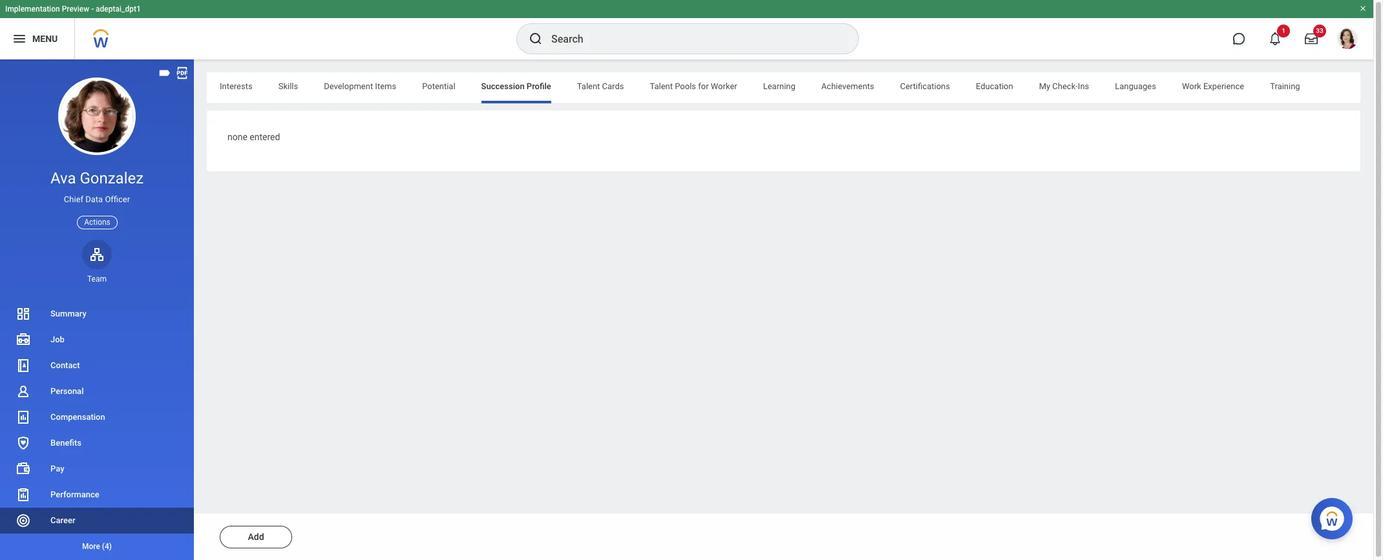 Task type: vqa. For each thing, say whether or not it's contained in the screenshot.
Talent Cards
yes



Task type: describe. For each thing, give the bounding box(es) containing it.
implementation
[[5, 5, 60, 14]]

check-
[[1053, 81, 1078, 91]]

more (4)
[[82, 542, 112, 551]]

(4)
[[102, 542, 112, 551]]

talent pools for worker
[[650, 81, 737, 91]]

more
[[82, 542, 100, 551]]

profile logan mcneil image
[[1338, 28, 1358, 52]]

ins
[[1078, 81, 1089, 91]]

view printable version (pdf) image
[[175, 66, 189, 80]]

chief
[[64, 195, 83, 204]]

succession profile
[[481, 81, 551, 91]]

tab list containing interests
[[207, 72, 1361, 103]]

add
[[248, 532, 264, 542]]

contact image
[[16, 358, 31, 374]]

officer
[[105, 195, 130, 204]]

implementation preview -   adeptai_dpt1
[[5, 5, 141, 14]]

career
[[50, 516, 75, 526]]

benefits image
[[16, 436, 31, 451]]

menu banner
[[0, 0, 1374, 59]]

interests
[[220, 81, 253, 91]]

job link
[[0, 327, 194, 353]]

compensation image
[[16, 410, 31, 425]]

summary
[[50, 309, 86, 319]]

benefits link
[[0, 431, 194, 456]]

more (4) button
[[0, 539, 194, 555]]

compensation
[[50, 412, 105, 422]]

performance link
[[0, 482, 194, 508]]

certifications
[[900, 81, 950, 91]]

talent for talent pools for worker
[[650, 81, 673, 91]]

menu button
[[0, 18, 75, 59]]

team ava gonzalez element
[[82, 274, 112, 284]]

search image
[[528, 31, 544, 47]]

more (4) button
[[0, 534, 194, 560]]

my
[[1039, 81, 1051, 91]]

adeptai_dpt1
[[96, 5, 141, 14]]

talent for talent cards
[[577, 81, 600, 91]]

data
[[85, 195, 103, 204]]

justify image
[[12, 31, 27, 47]]

notifications large image
[[1269, 32, 1282, 45]]

career link
[[0, 508, 194, 534]]

potential
[[422, 81, 456, 91]]

performance
[[50, 490, 99, 500]]

Search Workday  search field
[[551, 25, 832, 53]]

33
[[1316, 27, 1324, 34]]



Task type: locate. For each thing, give the bounding box(es) containing it.
entered
[[250, 132, 280, 142]]

team link
[[82, 240, 112, 284]]

list
[[0, 301, 194, 560]]

pay
[[50, 464, 64, 474]]

work
[[1182, 81, 1202, 91]]

actions button
[[77, 216, 118, 229]]

summary image
[[16, 306, 31, 322]]

performance image
[[16, 487, 31, 503]]

for
[[698, 81, 709, 91]]

ava
[[50, 169, 76, 187]]

1 talent from the left
[[577, 81, 600, 91]]

pay link
[[0, 456, 194, 482]]

job
[[50, 335, 65, 345]]

pools
[[675, 81, 696, 91]]

contact
[[50, 361, 80, 370]]

benefits
[[50, 438, 81, 448]]

languages
[[1115, 81, 1156, 91]]

learning
[[763, 81, 796, 91]]

inbox large image
[[1305, 32, 1318, 45]]

career image
[[16, 513, 31, 529]]

job image
[[16, 332, 31, 348]]

actions
[[84, 218, 110, 227]]

my check-ins
[[1039, 81, 1089, 91]]

personal link
[[0, 379, 194, 405]]

-
[[91, 5, 94, 14]]

none entered
[[228, 132, 280, 142]]

summary link
[[0, 301, 194, 327]]

personal
[[50, 387, 84, 396]]

0 horizontal spatial talent
[[577, 81, 600, 91]]

skills
[[278, 81, 298, 91]]

work experience
[[1182, 81, 1245, 91]]

cards
[[602, 81, 624, 91]]

education
[[976, 81, 1013, 91]]

preview
[[62, 5, 89, 14]]

2 talent from the left
[[650, 81, 673, 91]]

add button
[[220, 526, 292, 549]]

none
[[228, 132, 248, 142]]

pay image
[[16, 462, 31, 477]]

succession
[[481, 81, 525, 91]]

33 button
[[1297, 25, 1327, 53]]

tab list
[[207, 72, 1361, 103]]

tag image
[[158, 66, 172, 80]]

worker
[[711, 81, 737, 91]]

team
[[87, 275, 107, 284]]

chief data officer
[[64, 195, 130, 204]]

talent cards
[[577, 81, 624, 91]]

development items
[[324, 81, 396, 91]]

personal image
[[16, 384, 31, 400]]

1
[[1282, 27, 1286, 34]]

achievements
[[822, 81, 875, 91]]

view team image
[[89, 247, 105, 262]]

1 horizontal spatial talent
[[650, 81, 673, 91]]

talent left cards
[[577, 81, 600, 91]]

talent left pools
[[650, 81, 673, 91]]

navigation pane region
[[0, 59, 194, 560]]

gonzalez
[[80, 169, 144, 187]]

contact link
[[0, 353, 194, 379]]

development
[[324, 81, 373, 91]]

list containing summary
[[0, 301, 194, 560]]

experience
[[1204, 81, 1245, 91]]

talent
[[577, 81, 600, 91], [650, 81, 673, 91]]

items
[[375, 81, 396, 91]]

profile
[[527, 81, 551, 91]]

compensation link
[[0, 405, 194, 431]]

training
[[1270, 81, 1300, 91]]

menu
[[32, 33, 58, 44]]

1 button
[[1261, 25, 1290, 53]]

close environment banner image
[[1360, 5, 1367, 12]]

ava gonzalez
[[50, 169, 144, 187]]



